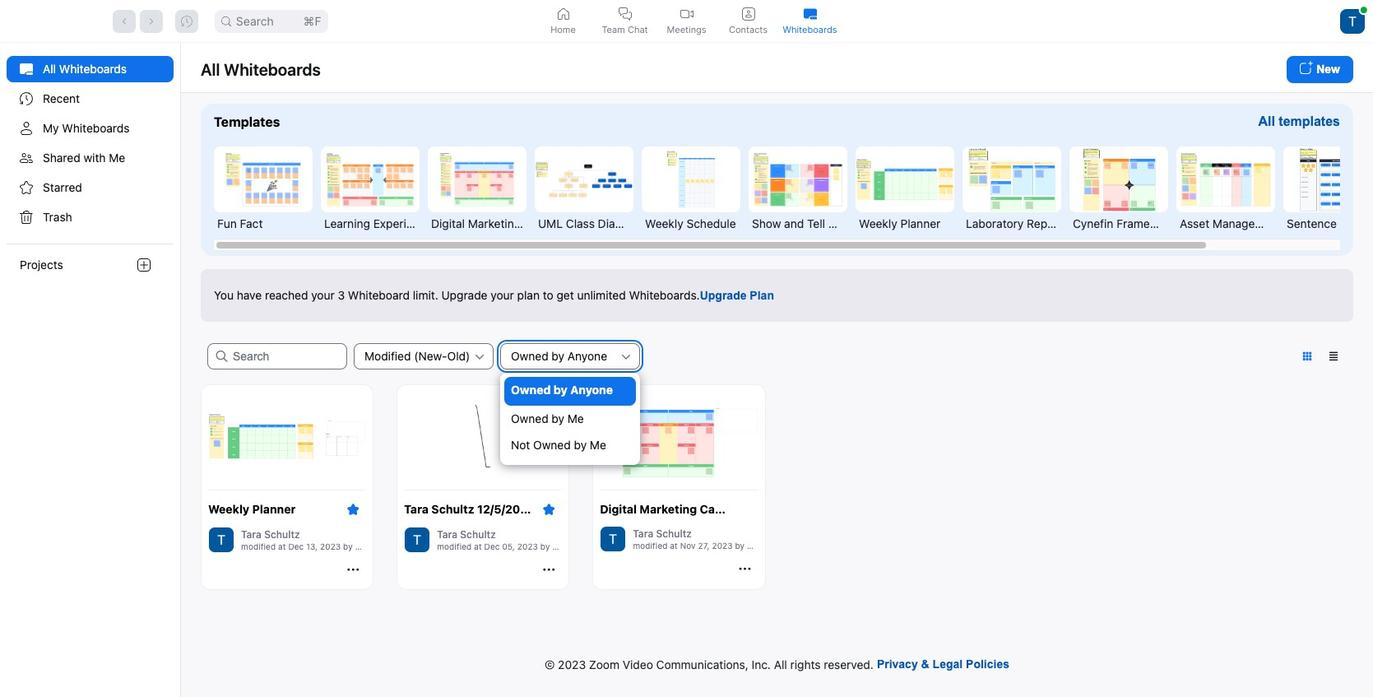 Task type: vqa. For each thing, say whether or not it's contained in the screenshot.
calendar
no



Task type: locate. For each thing, give the bounding box(es) containing it.
tab list
[[532, 0, 841, 42]]

online image
[[1361, 6, 1368, 13]]

whiteboard small image
[[804, 7, 817, 20]]

team chat image
[[618, 7, 632, 20], [618, 7, 632, 20]]

magnifier image
[[221, 16, 231, 26], [221, 16, 231, 26]]

avatar image
[[1341, 9, 1365, 33]]

profile contact image
[[742, 7, 755, 20], [742, 7, 755, 20]]

home small image
[[557, 7, 570, 20]]

whiteboards button
[[779, 0, 841, 42]]

team chat button
[[594, 0, 656, 42]]

contacts button
[[718, 0, 779, 42]]

home button
[[532, 0, 594, 42]]

search
[[236, 14, 274, 28]]

video on image
[[680, 7, 693, 20], [680, 7, 693, 20]]



Task type: describe. For each thing, give the bounding box(es) containing it.
meetings button
[[656, 0, 718, 42]]

contacts
[[729, 23, 768, 35]]

meetings
[[667, 23, 707, 35]]

chat
[[628, 23, 648, 35]]

whiteboards
[[783, 23, 837, 35]]

tab list containing home
[[532, 0, 841, 42]]

team chat
[[602, 23, 648, 35]]

home small image
[[557, 7, 570, 20]]

⌘f
[[303, 14, 322, 28]]

whiteboard small image
[[804, 7, 817, 20]]

online image
[[1361, 6, 1368, 13]]

team
[[602, 23, 625, 35]]

home
[[551, 23, 576, 35]]



